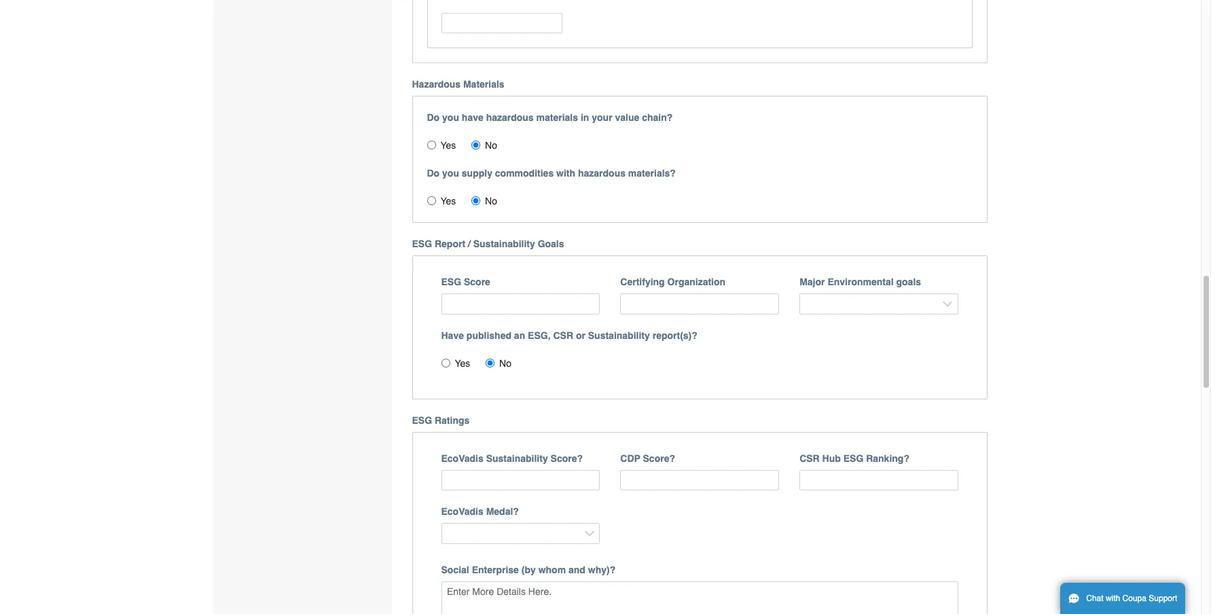 Task type: describe. For each thing, give the bounding box(es) containing it.
yes for have published an esg, csr or sustainability report(s)?
[[455, 358, 470, 369]]

0 vertical spatial hazardous
[[486, 112, 534, 123]]

cdp score?
[[620, 453, 675, 464]]

esg,
[[528, 330, 551, 341]]

with inside button
[[1106, 594, 1120, 603]]

have
[[462, 112, 483, 123]]

0 vertical spatial csr
[[553, 330, 573, 341]]

esg for esg ratings
[[412, 415, 432, 426]]

social
[[441, 564, 469, 575]]

esg report / sustainability goals
[[412, 239, 564, 249]]

no for have
[[485, 140, 497, 151]]

2 vertical spatial sustainability
[[486, 453, 548, 464]]

yes for do you have hazardous materials in your value chain?
[[440, 140, 456, 151]]

chat with coupa support
[[1086, 594, 1177, 603]]

chain?
[[642, 112, 673, 123]]

CDP Score? text field
[[620, 470, 779, 491]]

hazardous
[[412, 79, 461, 90]]

0 vertical spatial sustainability
[[473, 239, 535, 249]]

whom
[[538, 564, 566, 575]]

1 horizontal spatial hazardous
[[578, 168, 626, 179]]

EcoVadis Sustainability Score? text field
[[441, 470, 600, 491]]

report
[[435, 239, 465, 249]]

major
[[800, 277, 825, 287]]

medal?
[[486, 506, 519, 517]]

0 horizontal spatial with
[[556, 168, 575, 179]]

environmental
[[828, 277, 894, 287]]

do you have hazardous materials in your value chain?
[[427, 112, 673, 123]]

score
[[464, 277, 490, 287]]

1 vertical spatial sustainability
[[588, 330, 650, 341]]

and
[[569, 564, 585, 575]]

your
[[592, 112, 612, 123]]

do for do you supply commodities with hazardous materials?
[[427, 168, 440, 179]]

ecovadis sustainability score?
[[441, 453, 583, 464]]

/
[[468, 239, 471, 249]]

hazardous materials
[[412, 79, 504, 90]]

esg score
[[441, 277, 490, 287]]

ratings
[[435, 415, 470, 426]]

Certifying Organization text field
[[620, 294, 779, 314]]

support
[[1149, 594, 1177, 603]]

do you supply commodities with hazardous materials?
[[427, 168, 676, 179]]

esg right the "hub"
[[843, 453, 864, 464]]

report(s)?
[[653, 330, 697, 341]]



Task type: vqa. For each thing, say whether or not it's contained in the screenshot.
bottommost EcoVadis
yes



Task type: locate. For each thing, give the bounding box(es) containing it.
yes for do you supply commodities with hazardous materials?
[[440, 196, 456, 207]]

2 you from the top
[[442, 168, 459, 179]]

no up supply
[[485, 140, 497, 151]]

1 ecovadis from the top
[[441, 453, 483, 464]]

0 horizontal spatial csr
[[553, 330, 573, 341]]

0 vertical spatial with
[[556, 168, 575, 179]]

Social Enterprise (by whom and why)? text field
[[441, 581, 958, 614]]

do
[[427, 112, 440, 123], [427, 168, 440, 179]]

you
[[442, 112, 459, 123], [442, 168, 459, 179]]

esg left "report" on the left of the page
[[412, 239, 432, 249]]

materials?
[[628, 168, 676, 179]]

yes down the hazardous materials
[[440, 140, 456, 151]]

1 vertical spatial no
[[485, 196, 497, 207]]

esg for esg score
[[441, 277, 461, 287]]

0 vertical spatial you
[[442, 112, 459, 123]]

esg
[[412, 239, 432, 249], [441, 277, 461, 287], [412, 415, 432, 426], [843, 453, 864, 464]]

major environmental goals
[[800, 277, 921, 287]]

0 vertical spatial do
[[427, 112, 440, 123]]

0 horizontal spatial score?
[[551, 453, 583, 464]]

0 horizontal spatial hazardous
[[486, 112, 534, 123]]

1 vertical spatial you
[[442, 168, 459, 179]]

esg left ratings
[[412, 415, 432, 426]]

score?
[[551, 453, 583, 464], [643, 453, 675, 464]]

1 vertical spatial do
[[427, 168, 440, 179]]

1 vertical spatial csr
[[800, 453, 820, 464]]

(by
[[522, 564, 536, 575]]

chat with coupa support button
[[1060, 583, 1186, 614]]

2 vertical spatial no
[[499, 358, 511, 369]]

score? right cdp
[[643, 453, 675, 464]]

2 do from the top
[[427, 168, 440, 179]]

you for have
[[442, 112, 459, 123]]

ecovadis down ratings
[[441, 453, 483, 464]]

1 vertical spatial hazardous
[[578, 168, 626, 179]]

1 horizontal spatial score?
[[643, 453, 675, 464]]

ecovadis for ecovadis medal?
[[441, 506, 483, 517]]

0 vertical spatial no
[[485, 140, 497, 151]]

coupa
[[1123, 594, 1147, 603]]

no
[[485, 140, 497, 151], [485, 196, 497, 207], [499, 358, 511, 369]]

2 score? from the left
[[643, 453, 675, 464]]

do for do you have hazardous materials in your value chain?
[[427, 112, 440, 123]]

in
[[581, 112, 589, 123]]

do down hazardous
[[427, 112, 440, 123]]

hazardous left the materials? at the right
[[578, 168, 626, 179]]

sustainability right or
[[588, 330, 650, 341]]

yes down have
[[455, 358, 470, 369]]

hazardous right "have"
[[486, 112, 534, 123]]

supply
[[462, 168, 492, 179]]

1 horizontal spatial with
[[1106, 594, 1120, 603]]

score? up ecovadis sustainability score? text field
[[551, 453, 583, 464]]

no for an
[[499, 358, 511, 369]]

chat
[[1086, 594, 1104, 603]]

ecovadis
[[441, 453, 483, 464], [441, 506, 483, 517]]

hub
[[822, 453, 841, 464]]

ranking?
[[866, 453, 909, 464]]

no down 'published'
[[499, 358, 511, 369]]

0 vertical spatial ecovadis
[[441, 453, 483, 464]]

why)?
[[588, 564, 616, 575]]

csr left or
[[553, 330, 573, 341]]

None field
[[441, 13, 563, 33]]

csr left the "hub"
[[800, 453, 820, 464]]

materials
[[463, 79, 504, 90]]

ecovadis left medal?
[[441, 506, 483, 517]]

with right commodities
[[556, 168, 575, 179]]

cdp
[[620, 453, 640, 464]]

1 score? from the left
[[551, 453, 583, 464]]

you for supply
[[442, 168, 459, 179]]

published
[[467, 330, 511, 341]]

hazardous
[[486, 112, 534, 123], [578, 168, 626, 179]]

esg left score
[[441, 277, 461, 287]]

sustainability right /
[[473, 239, 535, 249]]

ESG Score text field
[[441, 294, 600, 314]]

2 vertical spatial yes
[[455, 358, 470, 369]]

goals
[[896, 277, 921, 287]]

with
[[556, 168, 575, 179], [1106, 594, 1120, 603]]

1 you from the top
[[442, 112, 459, 123]]

no down supply
[[485, 196, 497, 207]]

have published an esg, csr or sustainability report(s)?
[[441, 330, 697, 341]]

you left supply
[[442, 168, 459, 179]]

you left "have"
[[442, 112, 459, 123]]

sustainability up ecovadis sustainability score? text field
[[486, 453, 548, 464]]

1 horizontal spatial csr
[[800, 453, 820, 464]]

0 vertical spatial yes
[[440, 140, 456, 151]]

1 vertical spatial ecovadis
[[441, 506, 483, 517]]

None radio
[[427, 141, 436, 150], [471, 141, 480, 150], [427, 196, 436, 205], [471, 196, 480, 205], [486, 358, 495, 367], [427, 141, 436, 150], [471, 141, 480, 150], [427, 196, 436, 205], [471, 196, 480, 205], [486, 358, 495, 367]]

goals
[[538, 239, 564, 249]]

esg for esg report / sustainability goals
[[412, 239, 432, 249]]

an
[[514, 330, 525, 341]]

CSR Hub ESG Ranking? text field
[[800, 470, 958, 491]]

1 do from the top
[[427, 112, 440, 123]]

ecovadis medal?
[[441, 506, 519, 517]]

None radio
[[441, 358, 450, 367]]

enterprise
[[472, 564, 519, 575]]

do left supply
[[427, 168, 440, 179]]

1 vertical spatial yes
[[440, 196, 456, 207]]

csr
[[553, 330, 573, 341], [800, 453, 820, 464]]

csr hub esg ranking?
[[800, 453, 909, 464]]

or
[[576, 330, 585, 341]]

organization
[[667, 277, 726, 287]]

ecovadis for ecovadis sustainability score?
[[441, 453, 483, 464]]

certifying organization
[[620, 277, 726, 287]]

2 ecovadis from the top
[[441, 506, 483, 517]]

esg ratings
[[412, 415, 470, 426]]

social enterprise (by whom and why)?
[[441, 564, 616, 575]]

sustainability
[[473, 239, 535, 249], [588, 330, 650, 341], [486, 453, 548, 464]]

yes up "report" on the left of the page
[[440, 196, 456, 207]]

with right chat
[[1106, 594, 1120, 603]]

certifying
[[620, 277, 665, 287]]

1 vertical spatial with
[[1106, 594, 1120, 603]]

no for supply
[[485, 196, 497, 207]]

yes
[[440, 140, 456, 151], [440, 196, 456, 207], [455, 358, 470, 369]]

commodities
[[495, 168, 554, 179]]

have
[[441, 330, 464, 341]]

value
[[615, 112, 639, 123]]

materials
[[536, 112, 578, 123]]



